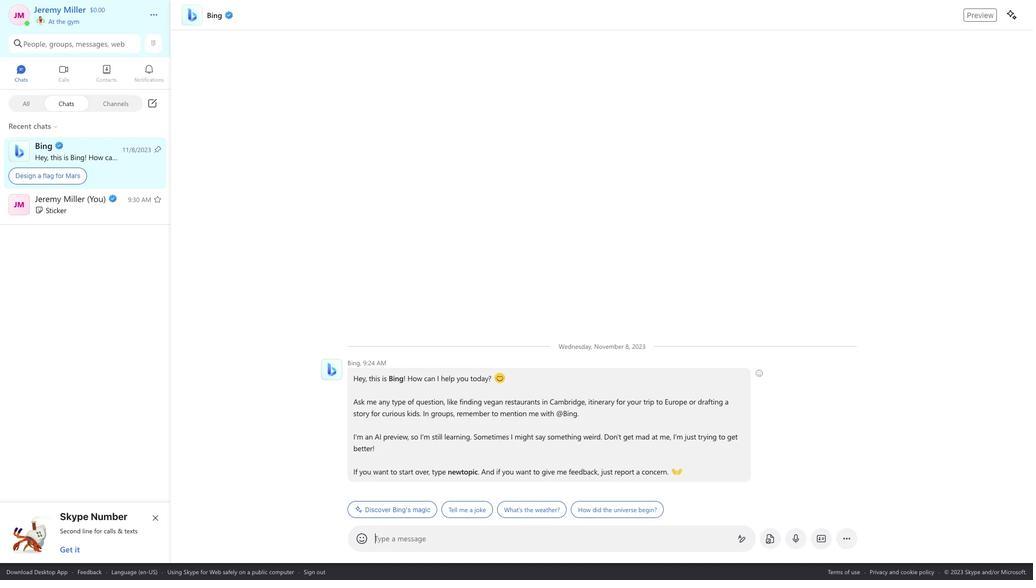 Task type: locate. For each thing, give the bounding box(es) containing it.
sign out link
[[304, 568, 326, 576]]

2 get from the left
[[728, 432, 738, 442]]

safely
[[223, 568, 238, 576]]

just left trying
[[685, 432, 696, 442]]

a left joke
[[470, 506, 473, 515]]

how up 'question,' at the bottom of page
[[408, 374, 422, 384]]

a right 'type'
[[392, 534, 396, 544]]

bing up "mars"
[[70, 152, 85, 162]]

skype number
[[60, 512, 128, 523]]

tell me a joke
[[449, 506, 486, 515]]

just inside ask me any type of question, like finding vegan restaurants in cambridge, itinerary for your trip to europe or drafting a story for curious kids. in groups, remember to mention me with @bing. i'm an ai preview, so i'm still learning. sometimes i might say something weird. don't get mad at me, i'm just trying to get better! if you want to start over, type
[[685, 432, 696, 442]]

0 horizontal spatial !
[[85, 152, 87, 162]]

2 horizontal spatial how
[[578, 506, 591, 515]]

groups, down at the gym
[[49, 38, 74, 49]]

1 horizontal spatial hey,
[[353, 374, 367, 384]]

is
[[64, 152, 68, 162], [382, 374, 387, 384]]

sign out
[[304, 568, 326, 576]]

1 vertical spatial !
[[404, 374, 406, 384]]

2 horizontal spatial i
[[511, 432, 513, 442]]

download desktop app link
[[6, 568, 68, 576]]

of inside ask me any type of question, like finding vegan restaurants in cambridge, itinerary for your trip to europe or drafting a story for curious kids. in groups, remember to mention me with @bing. i'm an ai preview, so i'm still learning. sometimes i might say something weird. don't get mad at me, i'm just trying to get better! if you want to start over, type
[[408, 397, 414, 407]]

1 vertical spatial just
[[602, 467, 613, 477]]

1 horizontal spatial how
[[408, 374, 422, 384]]

1 vertical spatial bing
[[389, 374, 404, 384]]

terms
[[829, 568, 844, 576]]

0 horizontal spatial how
[[89, 152, 103, 162]]

i inside ask me any type of question, like finding vegan restaurants in cambridge, itinerary for your trip to europe or drafting a story for curious kids. in groups, remember to mention me with @bing. i'm an ai preview, so i'm still learning. sometimes i might say something weird. don't get mad at me, i'm just trying to get better! if you want to start over, type
[[511, 432, 513, 442]]

this up flag
[[51, 152, 62, 162]]

1 horizontal spatial this
[[369, 374, 380, 384]]

1 horizontal spatial i'm
[[420, 432, 430, 442]]

mars
[[66, 172, 80, 180]]

! up curious
[[404, 374, 406, 384]]

0 horizontal spatial i
[[118, 152, 120, 162]]

of left use
[[845, 568, 850, 576]]

of up the kids.
[[408, 397, 414, 407]]

at
[[48, 17, 55, 25]]

out
[[317, 568, 326, 576]]

type up curious
[[392, 397, 406, 407]]

1 horizontal spatial groups,
[[431, 409, 455, 419]]

for
[[56, 172, 64, 180], [617, 397, 626, 407], [371, 409, 380, 419], [94, 527, 102, 536], [201, 568, 208, 576]]

type
[[375, 534, 390, 544]]

what's the weather? button
[[497, 502, 567, 519]]

1 horizontal spatial can
[[424, 374, 435, 384]]

0 vertical spatial groups,
[[49, 38, 74, 49]]

skype up second
[[60, 512, 89, 523]]

you
[[138, 152, 150, 162], [457, 374, 469, 384], [359, 467, 371, 477], [502, 467, 514, 477]]

1 vertical spatial of
[[845, 568, 850, 576]]

&
[[118, 527, 123, 536]]

itinerary
[[589, 397, 615, 407]]

for inside skype number element
[[94, 527, 102, 536]]

want left give
[[516, 467, 531, 477]]

1 vertical spatial skype
[[184, 568, 199, 576]]

a inside ask me any type of question, like finding vegan restaurants in cambridge, itinerary for your trip to europe or drafting a story for curious kids. in groups, remember to mention me with @bing. i'm an ai preview, so i'm still learning. sometimes i might say something weird. don't get mad at me, i'm just trying to get better! if you want to start over, type
[[725, 397, 729, 407]]

0 horizontal spatial type
[[392, 397, 406, 407]]

0 vertical spatial bing
[[70, 152, 85, 162]]

concern.
[[642, 467, 669, 477]]

how left did at bottom
[[578, 506, 591, 515]]

0 vertical spatial help
[[122, 152, 136, 162]]

finding
[[460, 397, 482, 407]]

mention
[[500, 409, 527, 419]]

ai
[[375, 432, 381, 442]]

a right drafting
[[725, 397, 729, 407]]

i
[[118, 152, 120, 162], [437, 374, 439, 384], [511, 432, 513, 442]]

9:24
[[363, 359, 375, 367]]

0 vertical spatial how
[[89, 152, 103, 162]]

for left web
[[201, 568, 208, 576]]

me left with
[[529, 409, 539, 419]]

newtopic
[[448, 467, 478, 477]]

skype right using
[[184, 568, 199, 576]]

0 horizontal spatial get
[[623, 432, 634, 442]]

hey, this is bing ! how can i help you today? up 'question,' at the bottom of page
[[353, 374, 493, 384]]

0 horizontal spatial hey,
[[35, 152, 49, 162]]

how did the universe begin? button
[[571, 502, 664, 519]]

using
[[168, 568, 182, 576]]

0 vertical spatial hey, this is bing ! how can i help you today?
[[35, 152, 174, 162]]

messages,
[[76, 38, 109, 49]]

0 vertical spatial is
[[64, 152, 68, 162]]

web
[[111, 38, 125, 49]]

how up the sticker button on the left top of page
[[89, 152, 103, 162]]

channels
[[103, 99, 129, 108]]

just left report
[[602, 467, 613, 477]]

bing
[[70, 152, 85, 162], [389, 374, 404, 384]]

skype number element
[[9, 512, 162, 555]]

cambridge,
[[550, 397, 587, 407]]

0 horizontal spatial i'm
[[353, 432, 363, 442]]

0 horizontal spatial of
[[408, 397, 414, 407]]

me left any
[[367, 397, 377, 407]]

get it
[[60, 545, 80, 555]]

today?
[[152, 152, 173, 162], [470, 374, 491, 384]]

you inside ask me any type of question, like finding vegan restaurants in cambridge, itinerary for your trip to europe or drafting a story for curious kids. in groups, remember to mention me with @bing. i'm an ai preview, so i'm still learning. sometimes i might say something weird. don't get mad at me, i'm just trying to get better! if you want to start over, type
[[359, 467, 371, 477]]

0 horizontal spatial want
[[373, 467, 389, 477]]

to down vegan
[[492, 409, 498, 419]]

!
[[85, 152, 87, 162], [404, 374, 406, 384]]

groups, down like at left
[[431, 409, 455, 419]]

i'm right me,
[[673, 432, 683, 442]]

1 vertical spatial type
[[432, 467, 446, 477]]

with
[[541, 409, 554, 419]]

on
[[239, 568, 246, 576]]

universe
[[614, 506, 637, 515]]

1 horizontal spatial type
[[432, 467, 446, 477]]

second line for calls & texts
[[60, 527, 138, 536]]

0 vertical spatial can
[[105, 152, 116, 162]]

to right trip
[[656, 397, 663, 407]]

0 horizontal spatial hey, this is bing ! how can i help you today?
[[35, 152, 174, 162]]

over,
[[415, 467, 430, 477]]

is down the am on the left bottom
[[382, 374, 387, 384]]

1 horizontal spatial get
[[728, 432, 738, 442]]

texts
[[125, 527, 138, 536]]

0 vertical spatial skype
[[60, 512, 89, 523]]

is up "mars"
[[64, 152, 68, 162]]

.
[[478, 467, 479, 477]]

hey, this is bing ! how can i help you today? up "mars"
[[35, 152, 174, 162]]

0 vertical spatial this
[[51, 152, 62, 162]]

people, groups, messages, web button
[[8, 34, 141, 53]]

the right did at bottom
[[603, 506, 612, 515]]

give
[[542, 467, 555, 477]]

0 vertical spatial today?
[[152, 152, 173, 162]]

1 vertical spatial today?
[[470, 374, 491, 384]]

the right what's
[[525, 506, 534, 515]]

to left give
[[533, 467, 540, 477]]

get right trying
[[728, 432, 738, 442]]

! up the sticker button on the left top of page
[[85, 152, 87, 162]]

at the gym
[[47, 17, 80, 25]]

help
[[122, 152, 136, 162], [441, 374, 455, 384]]

0 horizontal spatial bing
[[70, 152, 85, 162]]

trip
[[644, 397, 655, 407]]

2 horizontal spatial the
[[603, 506, 612, 515]]

0 vertical spatial of
[[408, 397, 414, 407]]

number
[[91, 512, 128, 523]]

1 vertical spatial can
[[424, 374, 435, 384]]

0 horizontal spatial the
[[56, 17, 66, 25]]

people, groups, messages, web
[[23, 38, 125, 49]]

groups, inside ask me any type of question, like finding vegan restaurants in cambridge, itinerary for your trip to europe or drafting a story for curious kids. in groups, remember to mention me with @bing. i'm an ai preview, so i'm still learning. sometimes i might say something weird. don't get mad at me, i'm just trying to get better! if you want to start over, type
[[431, 409, 455, 419]]

privacy
[[871, 568, 888, 576]]

1 horizontal spatial just
[[685, 432, 696, 442]]

0 vertical spatial just
[[685, 432, 696, 442]]

public
[[252, 568, 268, 576]]

0 horizontal spatial can
[[105, 152, 116, 162]]

like
[[447, 397, 458, 407]]

us)
[[149, 568, 158, 576]]

1 horizontal spatial the
[[525, 506, 534, 515]]

hey, this is bing ! how can i help you today?
[[35, 152, 174, 162], [353, 374, 493, 384]]

bing up any
[[389, 374, 404, 384]]

1 horizontal spatial i
[[437, 374, 439, 384]]

0 horizontal spatial this
[[51, 152, 62, 162]]

1 horizontal spatial want
[[516, 467, 531, 477]]

0 horizontal spatial skype
[[60, 512, 89, 523]]

0 horizontal spatial groups,
[[49, 38, 74, 49]]

(openhands)
[[672, 467, 712, 477]]

something
[[548, 432, 582, 442]]

tell
[[449, 506, 458, 515]]

i'm right so
[[420, 432, 430, 442]]

can
[[105, 152, 116, 162], [424, 374, 435, 384]]

i'm left an
[[353, 432, 363, 442]]

3 i'm from the left
[[673, 432, 683, 442]]

hey, up design a flag for mars on the left of the page
[[35, 152, 49, 162]]

for right flag
[[56, 172, 64, 180]]

newtopic . and if you want to give me feedback, just report a concern.
[[448, 467, 671, 477]]

1 vertical spatial i
[[437, 374, 439, 384]]

me
[[367, 397, 377, 407], [529, 409, 539, 419], [557, 467, 567, 477], [459, 506, 468, 515]]

language (en-us)
[[112, 568, 158, 576]]

2 i'm from the left
[[420, 432, 430, 442]]

hey, down bing,
[[353, 374, 367, 384]]

how inside button
[[578, 506, 591, 515]]

so
[[411, 432, 418, 442]]

the right at
[[56, 17, 66, 25]]

design
[[15, 172, 36, 180]]

the for at
[[56, 17, 66, 25]]

1 horizontal spatial !
[[404, 374, 406, 384]]

1 vertical spatial hey, this is bing ! how can i help you today?
[[353, 374, 493, 384]]

the
[[56, 17, 66, 25], [525, 506, 534, 515], [603, 506, 612, 515]]

1 vertical spatial help
[[441, 374, 455, 384]]

1 vertical spatial this
[[369, 374, 380, 384]]

2 vertical spatial i
[[511, 432, 513, 442]]

type a message
[[375, 534, 426, 544]]

1 horizontal spatial of
[[845, 568, 850, 576]]

tab list
[[0, 60, 170, 89]]

0 horizontal spatial is
[[64, 152, 68, 162]]

me right 'tell'
[[459, 506, 468, 515]]

1 want from the left
[[373, 467, 389, 477]]

might
[[515, 432, 534, 442]]

web
[[210, 568, 221, 576]]

the inside "button"
[[56, 17, 66, 25]]

or
[[689, 397, 696, 407]]

type right over,
[[432, 467, 446, 477]]

1 vertical spatial hey,
[[353, 374, 367, 384]]

get left mad
[[623, 432, 634, 442]]

1 vertical spatial groups,
[[431, 409, 455, 419]]

better!
[[353, 444, 374, 454]]

want left start
[[373, 467, 389, 477]]

this down 9:24 on the left bottom
[[369, 374, 380, 384]]

0 horizontal spatial just
[[602, 467, 613, 477]]

1 horizontal spatial today?
[[470, 374, 491, 384]]

for right the line
[[94, 527, 102, 536]]

feedback link
[[77, 568, 102, 576]]

2 horizontal spatial i'm
[[673, 432, 683, 442]]

any
[[379, 397, 390, 407]]

drafting
[[698, 397, 723, 407]]

0 vertical spatial type
[[392, 397, 406, 407]]

discover bing's magic
[[365, 506, 431, 514]]

1 horizontal spatial is
[[382, 374, 387, 384]]

2 vertical spatial how
[[578, 506, 591, 515]]



Task type: describe. For each thing, give the bounding box(es) containing it.
europe
[[665, 397, 687, 407]]

(en-
[[138, 568, 149, 576]]

me inside button
[[459, 506, 468, 515]]

a right report
[[636, 467, 640, 477]]

preview,
[[383, 432, 409, 442]]

trying
[[698, 432, 717, 442]]

vegan
[[484, 397, 503, 407]]

if
[[496, 467, 500, 477]]

joke
[[475, 506, 486, 515]]

a left flag
[[38, 172, 41, 180]]

bing,
[[348, 359, 361, 367]]

sign
[[304, 568, 315, 576]]

app
[[57, 568, 68, 576]]

weird.
[[584, 432, 602, 442]]

privacy and cookie policy
[[871, 568, 935, 576]]

use
[[852, 568, 861, 576]]

cookie
[[901, 568, 918, 576]]

me right give
[[557, 467, 567, 477]]

curious
[[382, 409, 405, 419]]

how did the universe begin?
[[578, 506, 657, 515]]

and
[[890, 568, 900, 576]]

and
[[481, 467, 494, 477]]

1 horizontal spatial bing
[[389, 374, 404, 384]]

me,
[[660, 432, 672, 442]]

want inside ask me any type of question, like finding vegan restaurants in cambridge, itinerary for your trip to europe or drafting a story for curious kids. in groups, remember to mention me with @bing. i'm an ai preview, so i'm still learning. sometimes i might say something weird. don't get mad at me, i'm just trying to get better! if you want to start over, type
[[373, 467, 389, 477]]

kids.
[[407, 409, 421, 419]]

0 vertical spatial !
[[85, 152, 87, 162]]

if
[[353, 467, 357, 477]]

0 vertical spatial hey,
[[35, 152, 49, 162]]

ask
[[353, 397, 365, 407]]

preview
[[968, 10, 995, 19]]

don't
[[604, 432, 621, 442]]

a right on
[[247, 568, 250, 576]]

report
[[615, 467, 635, 477]]

what's the weather?
[[504, 506, 560, 515]]

(smileeyes)
[[494, 373, 529, 383]]

say
[[535, 432, 546, 442]]

terms of use
[[829, 568, 861, 576]]

ask me any type of question, like finding vegan restaurants in cambridge, itinerary for your trip to europe or drafting a story for curious kids. in groups, remember to mention me with @bing. i'm an ai preview, so i'm still learning. sometimes i might say something weird. don't get mad at me, i'm just trying to get better! if you want to start over, type
[[353, 397, 740, 477]]

0 vertical spatial i
[[118, 152, 120, 162]]

sticker button
[[0, 190, 170, 221]]

weather?
[[535, 506, 560, 515]]

0 horizontal spatial help
[[122, 152, 136, 162]]

calls
[[104, 527, 116, 536]]

did
[[593, 506, 602, 515]]

bing, 9:24 am
[[348, 359, 386, 367]]

for left your
[[617, 397, 626, 407]]

language (en-us) link
[[112, 568, 158, 576]]

an
[[365, 432, 373, 442]]

the for what's
[[525, 506, 534, 515]]

get
[[60, 545, 73, 555]]

1 i'm from the left
[[353, 432, 363, 442]]

1 get from the left
[[623, 432, 634, 442]]

computer
[[269, 568, 294, 576]]

terms of use link
[[829, 568, 861, 576]]

using skype for web safely on a public computer
[[168, 568, 294, 576]]

skype inside skype number element
[[60, 512, 89, 523]]

using skype for web safely on a public computer link
[[168, 568, 294, 576]]

in
[[542, 397, 548, 407]]

desktop
[[34, 568, 55, 576]]

your
[[627, 397, 642, 407]]

bing's
[[393, 506, 411, 514]]

message
[[398, 534, 426, 544]]

to left start
[[391, 467, 397, 477]]

in
[[423, 409, 429, 419]]

1 horizontal spatial hey, this is bing ! how can i help you today?
[[353, 374, 493, 384]]

start
[[399, 467, 413, 477]]

groups, inside button
[[49, 38, 74, 49]]

1 horizontal spatial help
[[441, 374, 455, 384]]

for right story
[[371, 409, 380, 419]]

at the gym button
[[34, 15, 139, 25]]

to right trying
[[719, 432, 726, 442]]

what's
[[504, 506, 523, 515]]

1 vertical spatial how
[[408, 374, 422, 384]]

line
[[82, 527, 93, 536]]

restaurants
[[505, 397, 540, 407]]

story
[[353, 409, 369, 419]]

language
[[112, 568, 137, 576]]

feedback,
[[569, 467, 600, 477]]

1 horizontal spatial skype
[[184, 568, 199, 576]]

download desktop app
[[6, 568, 68, 576]]

am
[[377, 359, 386, 367]]

Type a message text field
[[375, 534, 729, 545]]

0 horizontal spatial today?
[[152, 152, 173, 162]]

1 vertical spatial is
[[382, 374, 387, 384]]

design a flag for mars
[[15, 172, 80, 180]]

it
[[75, 545, 80, 555]]

sticker
[[46, 205, 66, 215]]

a inside button
[[470, 506, 473, 515]]

2 want from the left
[[516, 467, 531, 477]]

begin?
[[639, 506, 657, 515]]

@bing.
[[556, 409, 579, 419]]

privacy and cookie policy link
[[871, 568, 935, 576]]

download
[[6, 568, 33, 576]]

chats
[[59, 99, 74, 108]]



Task type: vqa. For each thing, say whether or not it's contained in the screenshot.
'or'
yes



